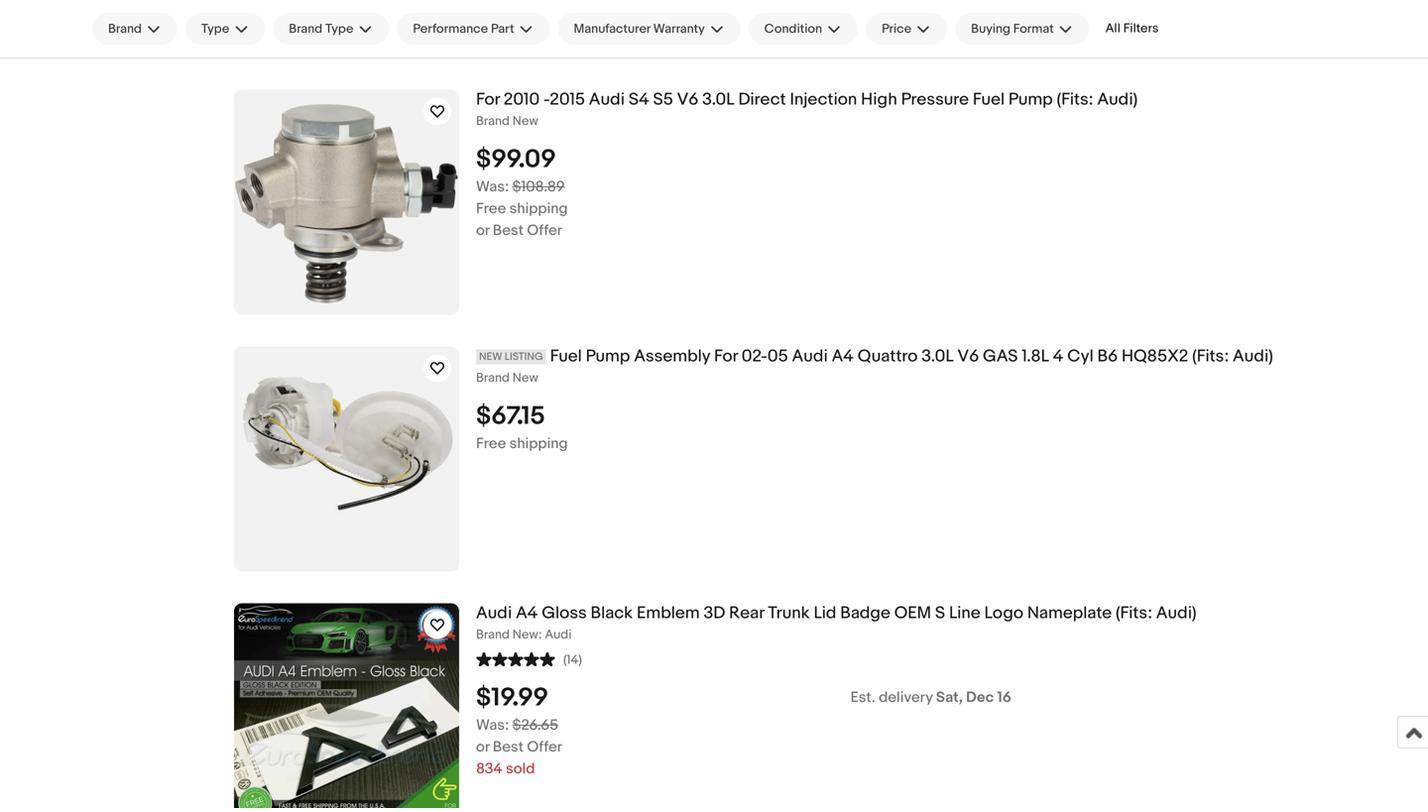 Task type: describe. For each thing, give the bounding box(es) containing it.
for 2010 -2015 audi s4 s5 v6 3.0l direct injection high pressure fuel pump (fits: audi) link
[[476, 89, 1412, 110]]

new down listing
[[513, 370, 538, 386]]

badge
[[840, 603, 890, 624]]

price button
[[866, 13, 947, 45]]

02-
[[742, 346, 768, 367]]

audi up 5 out of 5 stars image
[[476, 603, 512, 624]]

was: inside est. delivery sat, dec 16 was: $26.65 or best offer 834 sold
[[476, 716, 509, 734]]

audi a4 gloss black emblem 3d rear trunk lid badge oem s line logo nameplate (fits: audi) link
[[476, 603, 1412, 624]]

for 2010 -2015 audi s4 s5 v6 3.0l direct injection high pressure fuel pump (fits: audi) brand new
[[476, 89, 1138, 129]]

all
[[1105, 21, 1121, 36]]

high
[[861, 89, 897, 110]]

shipping inside $99.09 was: $108.89 free shipping or best offer
[[510, 200, 568, 217]]

Brand New text field
[[476, 113, 1412, 129]]

fuel inside new listing fuel pump assembly for 02-05 audi a4 quattro 3.0l v6 gas 1.8l 4 cyl b6 hq85x2 (fits: audi) brand new
[[550, 346, 582, 367]]

lid
[[814, 603, 836, 624]]

best inside est. delivery sat, dec 16 was: $26.65 or best offer 834 sold
[[493, 738, 524, 756]]

performance part
[[413, 21, 514, 36]]

fuel inside for 2010 -2015 audi s4 s5 v6 3.0l direct injection high pressure fuel pump (fits: audi) brand new
[[973, 89, 1005, 110]]

$19.99
[[476, 683, 549, 713]]

logo
[[984, 603, 1023, 624]]

shipping inside "$67.15 free shipping"
[[510, 435, 568, 453]]

best inside $99.09 was: $108.89 free shipping or best offer
[[493, 221, 524, 239]]

a4 inside the 'audi a4 gloss black emblem 3d rear trunk lid badge oem s line logo nameplate (fits: audi) brand new : audi'
[[516, 603, 538, 624]]

type inside dropdown button
[[325, 21, 353, 36]]

sold
[[506, 760, 535, 778]]

manufacturer warranty button
[[558, 13, 741, 45]]

05
[[768, 346, 788, 367]]

condition
[[764, 21, 822, 36]]

s
[[935, 603, 945, 624]]

all filters
[[1105, 21, 1159, 36]]

oem
[[894, 603, 931, 624]]

s5
[[653, 89, 673, 110]]

dec
[[966, 689, 994, 706]]

delivery
[[879, 689, 933, 706]]

est. delivery sat, dec 16 was: $26.65 or best offer 834 sold
[[476, 689, 1011, 778]]

none text field containing brand new
[[476, 627, 1412, 643]]

new inside the 'audi a4 gloss black emblem 3d rear trunk lid badge oem s line logo nameplate (fits: audi) brand new : audi'
[[513, 627, 538, 642]]

fuel pump assembly for 02-05 audi a4 quattro 3.0l v6 gas 1.8l 4 cyl b6 hq85x2 image
[[234, 375, 459, 544]]

b6
[[1097, 346, 1118, 367]]

3.0l inside for 2010 -2015 audi s4 s5 v6 3.0l direct injection high pressure fuel pump (fits: audi) brand new
[[702, 89, 734, 110]]

buying format
[[971, 21, 1054, 36]]

buying format button
[[955, 13, 1090, 45]]

2015
[[550, 89, 585, 110]]

est.
[[851, 689, 875, 706]]

direct
[[738, 89, 786, 110]]

emblem
[[637, 603, 700, 624]]

:
[[538, 627, 542, 642]]

offer inside est. delivery sat, dec 16 was: $26.65 or best offer 834 sold
[[527, 738, 562, 756]]

3d
[[704, 603, 725, 624]]

performance
[[413, 21, 488, 36]]

performance part button
[[397, 13, 550, 45]]

gas
[[983, 346, 1018, 367]]

brand inside the 'audi a4 gloss black emblem 3d rear trunk lid badge oem s line logo nameplate (fits: audi) brand new : audi'
[[476, 627, 510, 642]]

v6 inside new listing fuel pump assembly for 02-05 audi a4 quattro 3.0l v6 gas 1.8l 4 cyl b6 hq85x2 (fits: audi) brand new
[[958, 346, 979, 367]]

buying
[[971, 21, 1010, 36]]

or inside $99.09 was: $108.89 free shipping or best offer
[[476, 221, 489, 239]]

free inside $99.09 was: $108.89 free shipping or best offer
[[476, 200, 506, 217]]

audi a4 gloss black emblem 3d rear trunk lid badge oem s line logo nameplate image
[[234, 603, 459, 808]]

834
[[476, 760, 503, 778]]

price
[[882, 21, 912, 36]]

(14)
[[563, 652, 582, 668]]

brand type
[[289, 21, 353, 36]]

Brand New text field
[[476, 370, 1412, 386]]

$67.15
[[476, 401, 545, 432]]

audi inside for 2010 -2015 audi s4 s5 v6 3.0l direct injection high pressure fuel pump (fits: audi) brand new
[[589, 89, 625, 110]]



Task type: locate. For each thing, give the bounding box(es) containing it.
offer down the "$108.89"
[[527, 221, 562, 239]]

new up (14) link
[[513, 627, 538, 642]]

rear
[[729, 603, 764, 624]]

audi) inside the 'audi a4 gloss black emblem 3d rear trunk lid badge oem s line logo nameplate (fits: audi) brand new : audi'
[[1156, 603, 1197, 624]]

(fits: right hq85x2
[[1192, 346, 1229, 367]]

2 offer from the top
[[527, 738, 562, 756]]

1 horizontal spatial 3.0l
[[922, 346, 954, 367]]

new listing fuel pump assembly for 02-05 audi a4 quattro 3.0l v6 gas 1.8l 4 cyl b6 hq85x2 (fits: audi) brand new
[[476, 346, 1273, 386]]

black
[[591, 603, 633, 624]]

audi) inside new listing fuel pump assembly for 02-05 audi a4 quattro 3.0l v6 gas 1.8l 4 cyl b6 hq85x2 (fits: audi) brand new
[[1233, 346, 1273, 367]]

audi inside new listing fuel pump assembly for 02-05 audi a4 quattro 3.0l v6 gas 1.8l 4 cyl b6 hq85x2 (fits: audi) brand new
[[792, 346, 828, 367]]

free down '$67.15'
[[476, 435, 506, 453]]

pump left assembly
[[586, 346, 630, 367]]

$108.89
[[512, 178, 565, 196]]

-
[[543, 89, 550, 110]]

3.0l left 'direct'
[[702, 89, 734, 110]]

0 vertical spatial fuel
[[973, 89, 1005, 110]]

1 vertical spatial a4
[[516, 603, 538, 624]]

None text field
[[476, 627, 1412, 643]]

2 free from the top
[[476, 435, 506, 453]]

condition button
[[749, 13, 858, 45]]

2 best from the top
[[493, 738, 524, 756]]

0 vertical spatial or
[[476, 221, 489, 239]]

offer inside $99.09 was: $108.89 free shipping or best offer
[[527, 221, 562, 239]]

type button
[[185, 13, 265, 45]]

1 horizontal spatial a4
[[832, 346, 854, 367]]

0 vertical spatial v6
[[677, 89, 699, 110]]

audi right :
[[545, 627, 572, 642]]

2 type from the left
[[325, 21, 353, 36]]

0 vertical spatial (fits:
[[1057, 89, 1093, 110]]

free down $99.09
[[476, 200, 506, 217]]

pump inside new listing fuel pump assembly for 02-05 audi a4 quattro 3.0l v6 gas 1.8l 4 cyl b6 hq85x2 (fits: audi) brand new
[[586, 346, 630, 367]]

a4 inside new listing fuel pump assembly for 02-05 audi a4 quattro 3.0l v6 gas 1.8l 4 cyl b6 hq85x2 (fits: audi) brand new
[[832, 346, 854, 367]]

fuel right listing
[[550, 346, 582, 367]]

all filters button
[[1098, 13, 1167, 44]]

fuel pump for 05-09 audi a4 quattro rs4 2.0l 4 cyl 3.2l v6 base awd avant zh42h1 image
[[234, 0, 459, 30]]

was: down $99.09
[[476, 178, 509, 196]]

audi right 05
[[792, 346, 828, 367]]

or
[[476, 221, 489, 239], [476, 738, 489, 756]]

free
[[476, 200, 506, 217], [476, 435, 506, 453]]

1.8l
[[1022, 346, 1049, 367]]

brand
[[108, 21, 142, 36], [289, 21, 322, 36], [476, 113, 510, 129], [476, 370, 510, 386], [476, 627, 510, 642]]

best
[[493, 221, 524, 239], [493, 738, 524, 756]]

2 vertical spatial audi)
[[1156, 603, 1197, 624]]

1 vertical spatial pump
[[586, 346, 630, 367]]

1 free from the top
[[476, 200, 506, 217]]

fuel up brand new text field
[[973, 89, 1005, 110]]

0 horizontal spatial 3.0l
[[702, 89, 734, 110]]

for inside new listing fuel pump assembly for 02-05 audi a4 quattro 3.0l v6 gas 1.8l 4 cyl b6 hq85x2 (fits: audi) brand new
[[714, 346, 738, 367]]

brand type button
[[273, 13, 389, 45]]

2010
[[504, 89, 540, 110]]

16
[[997, 689, 1011, 706]]

new down the 2010
[[513, 113, 538, 129]]

injection
[[790, 89, 857, 110]]

0 vertical spatial best
[[493, 221, 524, 239]]

1 best from the top
[[493, 221, 524, 239]]

2 horizontal spatial (fits:
[[1192, 346, 1229, 367]]

offer down $26.65
[[527, 738, 562, 756]]

pump down format
[[1009, 89, 1053, 110]]

0 vertical spatial 3.0l
[[702, 89, 734, 110]]

s4
[[629, 89, 649, 110]]

1 horizontal spatial type
[[325, 21, 353, 36]]

(14) link
[[476, 650, 582, 668]]

0 horizontal spatial type
[[201, 21, 229, 36]]

pump
[[1009, 89, 1053, 110], [586, 346, 630, 367]]

new left listing
[[479, 351, 502, 363]]

1 vertical spatial (fits:
[[1192, 346, 1229, 367]]

0 vertical spatial shipping
[[510, 200, 568, 217]]

0 vertical spatial offer
[[527, 221, 562, 239]]

cyl
[[1067, 346, 1094, 367]]

for left 02-
[[714, 346, 738, 367]]

0 vertical spatial for
[[476, 89, 500, 110]]

1 vertical spatial best
[[493, 738, 524, 756]]

was: inside $99.09 was: $108.89 free shipping or best offer
[[476, 178, 509, 196]]

a4 left quattro
[[832, 346, 854, 367]]

offer
[[527, 221, 562, 239], [527, 738, 562, 756]]

3.0l up brand new text box
[[922, 346, 954, 367]]

(fits: for pump
[[1057, 89, 1093, 110]]

filters
[[1123, 21, 1159, 36]]

sat,
[[936, 689, 963, 706]]

0 vertical spatial was:
[[476, 178, 509, 196]]

assembly
[[634, 346, 710, 367]]

2 was: from the top
[[476, 716, 509, 734]]

0 horizontal spatial for
[[476, 89, 500, 110]]

2 or from the top
[[476, 738, 489, 756]]

audi)
[[1097, 89, 1138, 110], [1233, 346, 1273, 367], [1156, 603, 1197, 624]]

warranty
[[653, 21, 705, 36]]

was: down "$19.99"
[[476, 716, 509, 734]]

manufacturer warranty
[[574, 21, 705, 36]]

1 vertical spatial offer
[[527, 738, 562, 756]]

quattro
[[858, 346, 918, 367]]

(fits: right the nameplate
[[1116, 603, 1152, 624]]

$67.15 free shipping
[[476, 401, 568, 453]]

for left the 2010
[[476, 89, 500, 110]]

1 or from the top
[[476, 221, 489, 239]]

1 horizontal spatial fuel
[[973, 89, 1005, 110]]

audi a4 gloss black emblem 3d rear trunk lid badge oem s line logo nameplate (fits: audi) brand new : audi
[[476, 603, 1197, 642]]

1 vertical spatial v6
[[958, 346, 979, 367]]

1 vertical spatial was:
[[476, 716, 509, 734]]

1 offer from the top
[[527, 221, 562, 239]]

pump inside for 2010 -2015 audi s4 s5 v6 3.0l direct injection high pressure fuel pump (fits: audi) brand new
[[1009, 89, 1053, 110]]

1 horizontal spatial audi)
[[1156, 603, 1197, 624]]

(fits: inside the 'audi a4 gloss black emblem 3d rear trunk lid badge oem s line logo nameplate (fits: audi) brand new : audi'
[[1116, 603, 1152, 624]]

(fits:
[[1057, 89, 1093, 110], [1192, 346, 1229, 367], [1116, 603, 1152, 624]]

$26.65
[[512, 716, 558, 734]]

new
[[513, 113, 538, 129], [479, 351, 502, 363], [513, 370, 538, 386], [513, 627, 538, 642]]

0 horizontal spatial v6
[[677, 89, 699, 110]]

brand button
[[92, 13, 177, 45]]

pressure
[[901, 89, 969, 110]]

3.0l
[[702, 89, 734, 110], [922, 346, 954, 367]]

0 vertical spatial a4
[[832, 346, 854, 367]]

for
[[476, 89, 500, 110], [714, 346, 738, 367]]

for 2010 -2015 audi s4 s5 v6 3.0l direct injection high pressure fuel pump image
[[234, 90, 459, 315]]

1 vertical spatial shipping
[[510, 435, 568, 453]]

1 horizontal spatial v6
[[958, 346, 979, 367]]

4
[[1053, 346, 1064, 367]]

$99.09 was: $108.89 free shipping or best offer
[[476, 144, 568, 239]]

format
[[1013, 21, 1054, 36]]

1 shipping from the top
[[510, 200, 568, 217]]

part
[[491, 21, 514, 36]]

2 vertical spatial (fits:
[[1116, 603, 1152, 624]]

best up sold
[[493, 738, 524, 756]]

type
[[201, 21, 229, 36], [325, 21, 353, 36]]

fuel
[[973, 89, 1005, 110], [550, 346, 582, 367]]

1 vertical spatial fuel
[[550, 346, 582, 367]]

2 shipping from the top
[[510, 435, 568, 453]]

0 horizontal spatial pump
[[586, 346, 630, 367]]

(fits: down buying format dropdown button on the right
[[1057, 89, 1093, 110]]

0 vertical spatial audi)
[[1097, 89, 1138, 110]]

v6 right s5
[[677, 89, 699, 110]]

for inside for 2010 -2015 audi s4 s5 v6 3.0l direct injection high pressure fuel pump (fits: audi) brand new
[[476, 89, 500, 110]]

or down $99.09
[[476, 221, 489, 239]]

or inside est. delivery sat, dec 16 was: $26.65 or best offer 834 sold
[[476, 738, 489, 756]]

type inside dropdown button
[[201, 21, 229, 36]]

0 vertical spatial free
[[476, 200, 506, 217]]

0 horizontal spatial audi)
[[1097, 89, 1138, 110]]

0 horizontal spatial a4
[[516, 603, 538, 624]]

shipping down '$67.15'
[[510, 435, 568, 453]]

1 vertical spatial free
[[476, 435, 506, 453]]

a4 left gloss
[[516, 603, 538, 624]]

0 horizontal spatial fuel
[[550, 346, 582, 367]]

audi) for nameplate
[[1156, 603, 1197, 624]]

listing
[[505, 351, 543, 363]]

audi
[[589, 89, 625, 110], [792, 346, 828, 367], [476, 603, 512, 624], [545, 627, 572, 642]]

1 vertical spatial for
[[714, 346, 738, 367]]

nameplate
[[1027, 603, 1112, 624]]

1 type from the left
[[201, 21, 229, 36]]

2 horizontal spatial audi)
[[1233, 346, 1273, 367]]

manufacturer
[[574, 21, 650, 36]]

brand inside for 2010 -2015 audi s4 s5 v6 3.0l direct injection high pressure fuel pump (fits: audi) brand new
[[476, 113, 510, 129]]

brand inside new listing fuel pump assembly for 02-05 audi a4 quattro 3.0l v6 gas 1.8l 4 cyl b6 hq85x2 (fits: audi) brand new
[[476, 370, 510, 386]]

line
[[949, 603, 981, 624]]

shipping
[[510, 200, 568, 217], [510, 435, 568, 453]]

hq85x2
[[1122, 346, 1188, 367]]

shipping down the "$108.89"
[[510, 200, 568, 217]]

audi) for pump
[[1097, 89, 1138, 110]]

v6
[[677, 89, 699, 110], [958, 346, 979, 367]]

$99.09
[[476, 144, 556, 175]]

best down the "$108.89"
[[493, 221, 524, 239]]

1 vertical spatial audi)
[[1233, 346, 1273, 367]]

0 vertical spatial pump
[[1009, 89, 1053, 110]]

was:
[[476, 178, 509, 196], [476, 716, 509, 734]]

audi) inside for 2010 -2015 audi s4 s5 v6 3.0l direct injection high pressure fuel pump (fits: audi) brand new
[[1097, 89, 1138, 110]]

v6 left gas
[[958, 346, 979, 367]]

1 horizontal spatial for
[[714, 346, 738, 367]]

1 vertical spatial or
[[476, 738, 489, 756]]

(fits: inside for 2010 -2015 audi s4 s5 v6 3.0l direct injection high pressure fuel pump (fits: audi) brand new
[[1057, 89, 1093, 110]]

a4
[[832, 346, 854, 367], [516, 603, 538, 624]]

1 vertical spatial 3.0l
[[922, 346, 954, 367]]

trunk
[[768, 603, 810, 624]]

audi left s4
[[589, 89, 625, 110]]

v6 inside for 2010 -2015 audi s4 s5 v6 3.0l direct injection high pressure fuel pump (fits: audi) brand new
[[677, 89, 699, 110]]

or up 834
[[476, 738, 489, 756]]

1 horizontal spatial pump
[[1009, 89, 1053, 110]]

new inside for 2010 -2015 audi s4 s5 v6 3.0l direct injection high pressure fuel pump (fits: audi) brand new
[[513, 113, 538, 129]]

1 was: from the top
[[476, 178, 509, 196]]

0 horizontal spatial (fits:
[[1057, 89, 1093, 110]]

5 out of 5 stars image
[[476, 650, 555, 668]]

3.0l inside new listing fuel pump assembly for 02-05 audi a4 quattro 3.0l v6 gas 1.8l 4 cyl b6 hq85x2 (fits: audi) brand new
[[922, 346, 954, 367]]

gloss
[[542, 603, 587, 624]]

1 horizontal spatial (fits:
[[1116, 603, 1152, 624]]

(fits: inside new listing fuel pump assembly for 02-05 audi a4 quattro 3.0l v6 gas 1.8l 4 cyl b6 hq85x2 (fits: audi) brand new
[[1192, 346, 1229, 367]]

(fits: for nameplate
[[1116, 603, 1152, 624]]

free inside "$67.15 free shipping"
[[476, 435, 506, 453]]



Task type: vqa. For each thing, say whether or not it's contained in the screenshot.
kitchen fixtures dropdown button
no



